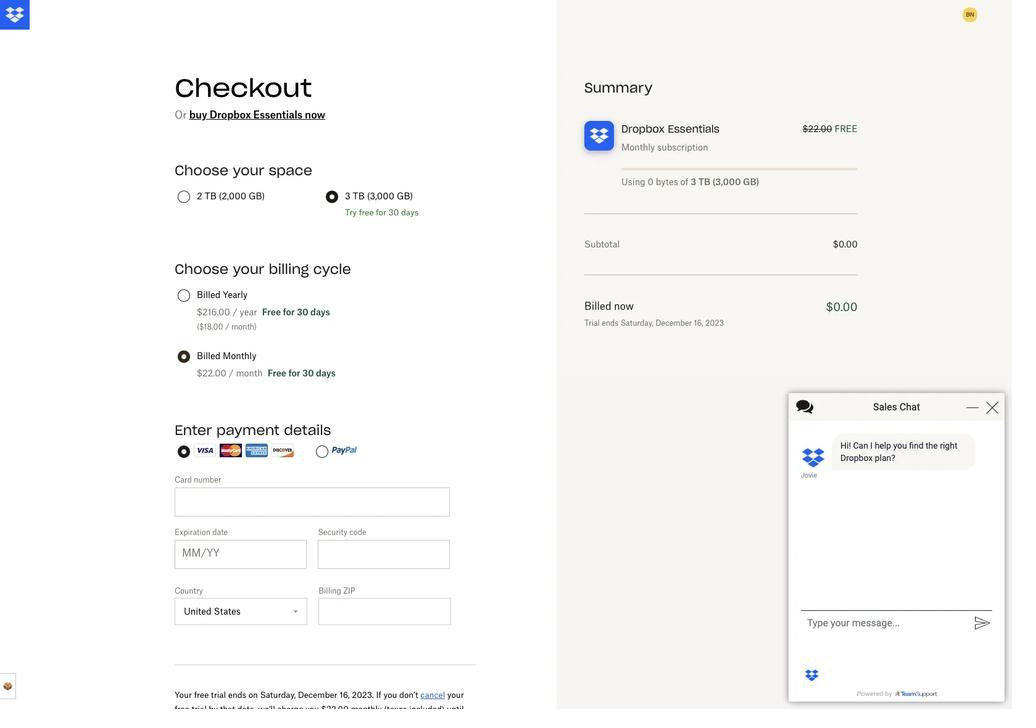Task type: describe. For each thing, give the bounding box(es) containing it.
billed now trial ends saturday, december 16, 2023
[[585, 300, 724, 328]]

$216.00 / year free for 30 days ($18.00 / month)
[[197, 307, 330, 332]]

trial for by
[[192, 705, 207, 709]]

dropbox essentials
[[622, 123, 720, 135]]

free for your free trial by that date, we'll charge you $22.00 monthly (taxes included) unti
[[175, 705, 190, 709]]

your inside your free trial by that date, we'll charge you $22.00 monthly (taxes included) unti
[[448, 690, 464, 700]]

billing
[[319, 587, 341, 596]]

dropbox inside checkout or buy dropbox essentials now
[[210, 109, 251, 121]]

zip
[[343, 587, 355, 596]]

monthly inside the summary list
[[622, 142, 655, 153]]

buy dropbox essentials now link
[[189, 109, 326, 121]]

free for your free trial ends on saturday, december 16, 2023. if you don't cancel
[[194, 690, 209, 700]]

now inside billed now trial ends saturday, december 16, 2023
[[614, 300, 634, 312]]

mastercard image
[[220, 444, 242, 458]]

ends for now
[[602, 319, 619, 328]]

date,
[[237, 705, 256, 709]]

discover image
[[272, 444, 294, 458]]

/ for monthly
[[229, 368, 234, 379]]

yearly
[[223, 290, 248, 300]]

your
[[175, 690, 192, 700]]

bytes
[[656, 177, 678, 187]]

summary
[[585, 79, 653, 96]]

of
[[681, 177, 689, 187]]

free for ($18.00 / month)
[[262, 307, 281, 317]]

gb) for 3 tb (3,000 gb)
[[397, 191, 413, 201]]

dropbox inside the summary list
[[622, 123, 665, 135]]

billed for yearly
[[197, 290, 221, 300]]

0 vertical spatial you
[[384, 690, 397, 700]]

that
[[220, 705, 235, 709]]

gb) for 2 tb (2,000 gb)
[[249, 191, 265, 201]]

0 vertical spatial $0.00
[[834, 239, 858, 249]]

days for $216.00 / year free for 30 days ($18.00 / month)
[[311, 307, 330, 317]]

month)
[[232, 322, 257, 332]]

tb for 2 tb (2,000 gb)
[[205, 191, 217, 201]]

checkout
[[175, 72, 312, 104]]

enter payment details
[[175, 422, 331, 439]]

choose for choose your space
[[175, 162, 229, 179]]

now inside checkout or buy dropbox essentials now
[[305, 109, 326, 121]]

by
[[209, 705, 218, 709]]

billed for monthly
[[197, 351, 221, 361]]

tb inside the summary list
[[699, 177, 711, 187]]

ends for free
[[228, 690, 246, 700]]

2023.
[[352, 690, 374, 700]]

we'll
[[258, 705, 275, 709]]

free
[[835, 123, 858, 134]]

december inside billed now trial ends saturday, december 16, 2023
[[656, 319, 692, 328]]

essentials inside the summary list
[[668, 123, 720, 135]]

3 inside the summary list
[[691, 177, 697, 187]]

your for billing
[[233, 261, 265, 278]]

$22.00 inside your free trial by that date, we'll charge you $22.00 monthly (taxes included) unti
[[321, 705, 349, 709]]

enter
[[175, 422, 212, 439]]

buy
[[189, 109, 207, 121]]

2
[[197, 191, 202, 201]]

year
[[240, 307, 257, 317]]

using
[[622, 177, 646, 187]]



Task type: vqa. For each thing, say whether or not it's contained in the screenshot.
Team shared folder, New Blue row
no



Task type: locate. For each thing, give the bounding box(es) containing it.
(taxes
[[384, 705, 407, 709]]

1 vertical spatial you
[[306, 705, 319, 709]]

free right try
[[359, 207, 374, 217]]

0 vertical spatial monthly
[[622, 142, 655, 153]]

1 vertical spatial $22.00
[[197, 368, 227, 379]]

progress bar
[[622, 168, 858, 170]]

billed up $216.00
[[197, 290, 221, 300]]

for down 3 tb (3,000 gb)
[[376, 207, 387, 217]]

for inside $216.00 / year free for 30 days ($18.00 / month)
[[283, 307, 295, 317]]

month
[[236, 368, 263, 379]]

/ left year
[[233, 307, 238, 317]]

2 TB (2,000 GB) radio
[[178, 191, 190, 203]]

Billed Yearly radio
[[178, 290, 190, 302]]

1 vertical spatial trial
[[192, 705, 207, 709]]

30 down 3 tb (3,000 gb)
[[389, 207, 399, 217]]

trial inside your free trial by that date, we'll charge you $22.00 monthly (taxes included) unti
[[192, 705, 207, 709]]

1 vertical spatial choose
[[175, 261, 229, 278]]

2 vertical spatial your
[[448, 690, 464, 700]]

1 horizontal spatial $22.00
[[321, 705, 349, 709]]

tb right 2
[[205, 191, 217, 201]]

16, left 2023.
[[340, 690, 350, 700]]

0 vertical spatial (3,000
[[713, 177, 741, 187]]

billed yearly
[[197, 290, 248, 300]]

tb for 3 tb (3,000 gb)
[[353, 191, 365, 201]]

summary list
[[585, 79, 858, 330]]

subtotal
[[585, 239, 620, 249]]

0 horizontal spatial dropbox
[[210, 109, 251, 121]]

free up by
[[194, 690, 209, 700]]

0 vertical spatial december
[[656, 319, 692, 328]]

billed up 'trial'
[[585, 300, 612, 312]]

1 vertical spatial $0.00
[[827, 300, 858, 314]]

1 horizontal spatial 3
[[691, 177, 697, 187]]

1 horizontal spatial saturday,
[[621, 319, 654, 328]]

1 choose from the top
[[175, 162, 229, 179]]

0 vertical spatial $22.00
[[803, 123, 833, 134]]

16, left 2023
[[694, 319, 704, 328]]

trial left by
[[192, 705, 207, 709]]

for for $216.00 / year free for 30 days ($18.00 / month)
[[283, 307, 295, 317]]

your right cancel
[[448, 690, 464, 700]]

you
[[384, 690, 397, 700], [306, 705, 319, 709]]

for
[[376, 207, 387, 217], [283, 307, 295, 317], [289, 368, 301, 379]]

free right month
[[268, 368, 287, 379]]

if
[[376, 690, 382, 700]]

on
[[249, 690, 258, 700]]

cancel link
[[421, 690, 445, 700]]

1 horizontal spatial ends
[[602, 319, 619, 328]]

1 vertical spatial /
[[225, 322, 230, 332]]

0 horizontal spatial monthly
[[223, 351, 257, 361]]

2 vertical spatial days
[[316, 368, 336, 379]]

1 vertical spatial billed
[[585, 300, 612, 312]]

trial
[[211, 690, 226, 700], [192, 705, 207, 709]]

2 tb (2,000 gb)
[[197, 191, 265, 201]]

0 vertical spatial ends
[[602, 319, 619, 328]]

essentials down checkout
[[254, 109, 303, 121]]

/ down billed monthly
[[229, 368, 234, 379]]

0 vertical spatial 16,
[[694, 319, 704, 328]]

days inside $216.00 / year free for 30 days ($18.00 / month)
[[311, 307, 330, 317]]

amex image
[[246, 444, 268, 458]]

essentials up subscription
[[668, 123, 720, 135]]

tb up try
[[353, 191, 365, 201]]

0 horizontal spatial ends
[[228, 690, 246, 700]]

days for $22.00 / month free for 30 days
[[316, 368, 336, 379]]

0 vertical spatial free
[[359, 207, 374, 217]]

1 horizontal spatial monthly
[[622, 142, 655, 153]]

16,
[[694, 319, 704, 328], [340, 690, 350, 700]]

free for free for 30 days
[[268, 368, 287, 379]]

(3,000 up try free for 30 days
[[367, 191, 395, 201]]

1 vertical spatial saturday,
[[260, 690, 296, 700]]

2023
[[706, 319, 724, 328]]

3 right of on the top of page
[[691, 177, 697, 187]]

$22.00 left 'free'
[[803, 123, 833, 134]]

tb
[[699, 177, 711, 187], [205, 191, 217, 201], [353, 191, 365, 201]]

1 horizontal spatial you
[[384, 690, 397, 700]]

2 vertical spatial 30
[[303, 368, 314, 379]]

saturday, right 'trial'
[[621, 319, 654, 328]]

1 vertical spatial days
[[311, 307, 330, 317]]

1 vertical spatial ends
[[228, 690, 246, 700]]

1 vertical spatial free
[[268, 368, 287, 379]]

visa image
[[194, 444, 216, 458]]

trial
[[585, 319, 600, 328]]

3 right 3 tb (3,000 gb) radio
[[345, 191, 351, 201]]

progress bar inside the summary list
[[622, 168, 858, 170]]

1 vertical spatial 30
[[297, 307, 309, 317]]

monthly
[[351, 705, 382, 709]]

don't
[[400, 690, 419, 700]]

0 vertical spatial choose
[[175, 162, 229, 179]]

monthly subscription
[[622, 142, 709, 153]]

monthly up using
[[622, 142, 655, 153]]

2 horizontal spatial gb)
[[744, 177, 760, 187]]

16, inside billed now trial ends saturday, december 16, 2023
[[694, 319, 704, 328]]

tb right of on the top of page
[[699, 177, 711, 187]]

ends right 'trial'
[[602, 319, 619, 328]]

ends inside billed now trial ends saturday, december 16, 2023
[[602, 319, 619, 328]]

0 vertical spatial now
[[305, 109, 326, 121]]

0 vertical spatial your
[[233, 162, 265, 179]]

payment
[[217, 422, 280, 439]]

2 horizontal spatial $22.00
[[803, 123, 833, 134]]

your for space
[[233, 162, 265, 179]]

1 horizontal spatial essentials
[[668, 123, 720, 135]]

0 horizontal spatial essentials
[[254, 109, 303, 121]]

billed monthly
[[197, 351, 257, 361]]

0 horizontal spatial free
[[175, 705, 190, 709]]

3
[[691, 177, 697, 187], [345, 191, 351, 201]]

None radio
[[178, 446, 190, 458], [316, 446, 329, 458], [178, 446, 190, 458], [316, 446, 329, 458]]

$0.00
[[834, 239, 858, 249], [827, 300, 858, 314]]

1 vertical spatial (3,000
[[367, 191, 395, 201]]

(2,000
[[219, 191, 246, 201]]

0 vertical spatial 30
[[389, 207, 399, 217]]

0 horizontal spatial trial
[[192, 705, 207, 709]]

1 horizontal spatial now
[[614, 300, 634, 312]]

billing zip
[[319, 587, 355, 596]]

$216.00
[[197, 307, 230, 317]]

free for try free for 30 days
[[359, 207, 374, 217]]

0 vertical spatial saturday,
[[621, 319, 654, 328]]

$22.00 for $22.00 / month free for 30 days
[[197, 368, 227, 379]]

Billing ZIP text field
[[319, 598, 451, 626]]

2 vertical spatial for
[[289, 368, 301, 379]]

free
[[359, 207, 374, 217], [194, 690, 209, 700], [175, 705, 190, 709]]

details
[[284, 422, 331, 439]]

0 horizontal spatial tb
[[205, 191, 217, 201]]

($18.00
[[197, 322, 223, 332]]

trial for ends
[[211, 690, 226, 700]]

try free for 30 days
[[345, 207, 419, 217]]

subscription
[[658, 142, 709, 153]]

included)
[[409, 705, 445, 709]]

billed
[[197, 290, 221, 300], [585, 300, 612, 312], [197, 351, 221, 361]]

0
[[648, 177, 654, 187]]

2 horizontal spatial tb
[[699, 177, 711, 187]]

gb)
[[744, 177, 760, 187], [249, 191, 265, 201], [397, 191, 413, 201]]

choose
[[175, 162, 229, 179], [175, 261, 229, 278]]

0 horizontal spatial saturday,
[[260, 690, 296, 700]]

essentials
[[254, 109, 303, 121], [668, 123, 720, 135]]

days down the cycle
[[311, 307, 330, 317]]

0 vertical spatial 3
[[691, 177, 697, 187]]

30 inside $216.00 / year free for 30 days ($18.00 / month)
[[297, 307, 309, 317]]

billed for now
[[585, 300, 612, 312]]

$22.00 down billed monthly
[[197, 368, 227, 379]]

0 vertical spatial dropbox
[[210, 109, 251, 121]]

0 vertical spatial billed
[[197, 290, 221, 300]]

billed right billed monthly option
[[197, 351, 221, 361]]

days up details
[[316, 368, 336, 379]]

option group
[[173, 444, 479, 474]]

checkout or buy dropbox essentials now
[[175, 72, 326, 121]]

1 horizontal spatial tb
[[353, 191, 365, 201]]

0 vertical spatial days
[[401, 207, 419, 217]]

bn button
[[961, 5, 981, 25]]

ends
[[602, 319, 619, 328], [228, 690, 246, 700]]

for for $22.00 / month free for 30 days
[[289, 368, 301, 379]]

choose up 2
[[175, 162, 229, 179]]

1 horizontal spatial dropbox
[[622, 123, 665, 135]]

1 vertical spatial 16,
[[340, 690, 350, 700]]

$22.00 inside the summary list
[[803, 123, 833, 134]]

1 horizontal spatial trial
[[211, 690, 226, 700]]

0 horizontal spatial december
[[298, 690, 338, 700]]

30 down billing
[[297, 307, 309, 317]]

choose your billing cycle
[[175, 261, 351, 278]]

1 horizontal spatial (3,000
[[713, 177, 741, 187]]

2 vertical spatial $22.00
[[321, 705, 349, 709]]

30 for $216.00 / year free for 30 days ($18.00 / month)
[[297, 307, 309, 317]]

free down your
[[175, 705, 190, 709]]

$22.00 free
[[803, 123, 858, 134]]

days down 3 tb (3,000 gb)
[[401, 207, 419, 217]]

30 for $22.00 / month free for 30 days
[[303, 368, 314, 379]]

choose up billed yearly radio
[[175, 261, 229, 278]]

your up (2,000
[[233, 162, 265, 179]]

/ for yearly
[[233, 307, 238, 317]]

(3,000
[[713, 177, 741, 187], [367, 191, 395, 201]]

billing
[[269, 261, 309, 278]]

cycle
[[313, 261, 351, 278]]

/ left month)
[[225, 322, 230, 332]]

you down "your free trial ends on saturday, december 16, 2023. if you don't cancel"
[[306, 705, 319, 709]]

/
[[233, 307, 238, 317], [225, 322, 230, 332], [229, 368, 234, 379]]

1 horizontal spatial gb)
[[397, 191, 413, 201]]

$22.00
[[803, 123, 833, 134], [197, 368, 227, 379], [321, 705, 349, 709]]

saturday, up the we'll
[[260, 690, 296, 700]]

paypal image
[[332, 446, 357, 456]]

space
[[269, 162, 313, 179]]

trial up by
[[211, 690, 226, 700]]

0 horizontal spatial now
[[305, 109, 326, 121]]

your free trial ends on saturday, december 16, 2023. if you don't cancel
[[175, 690, 445, 700]]

your
[[233, 162, 265, 179], [233, 261, 265, 278], [448, 690, 464, 700]]

0 vertical spatial trial
[[211, 690, 226, 700]]

$22.00 for $22.00 free
[[803, 123, 833, 134]]

for right month
[[289, 368, 301, 379]]

your free trial by that date, we'll charge you $22.00 monthly (taxes included) unti
[[175, 690, 464, 709]]

choose your space
[[175, 162, 313, 179]]

essentials inside checkout or buy dropbox essentials now
[[254, 109, 303, 121]]

ends up the date,
[[228, 690, 246, 700]]

1 vertical spatial dropbox
[[622, 123, 665, 135]]

billed inside billed now trial ends saturday, december 16, 2023
[[585, 300, 612, 312]]

now
[[305, 109, 326, 121], [614, 300, 634, 312]]

0 horizontal spatial 16,
[[340, 690, 350, 700]]

free
[[262, 307, 281, 317], [268, 368, 287, 379]]

1 vertical spatial essentials
[[668, 123, 720, 135]]

you right "if"
[[384, 690, 397, 700]]

$22.00 down "your free trial ends on saturday, december 16, 2023. if you don't cancel"
[[321, 705, 349, 709]]

december
[[656, 319, 692, 328], [298, 690, 338, 700]]

saturday, inside billed now trial ends saturday, december 16, 2023
[[621, 319, 654, 328]]

0 horizontal spatial gb)
[[249, 191, 265, 201]]

dropbox up monthly subscription
[[622, 123, 665, 135]]

december up charge on the left of page
[[298, 690, 338, 700]]

3 TB (3,000 GB) radio
[[326, 191, 338, 203]]

2 choose from the top
[[175, 261, 229, 278]]

days
[[401, 207, 419, 217], [311, 307, 330, 317], [316, 368, 336, 379]]

1 vertical spatial your
[[233, 261, 265, 278]]

$22.00 / month free for 30 days
[[197, 368, 336, 379]]

1 horizontal spatial december
[[656, 319, 692, 328]]

30 up details
[[303, 368, 314, 379]]

30
[[389, 207, 399, 217], [297, 307, 309, 317], [303, 368, 314, 379]]

free right year
[[262, 307, 281, 317]]

(3,000 right of on the top of page
[[713, 177, 741, 187]]

Billed Monthly radio
[[178, 351, 190, 363]]

0 horizontal spatial $22.00
[[197, 368, 227, 379]]

1 vertical spatial december
[[298, 690, 338, 700]]

monthly
[[622, 142, 655, 153], [223, 351, 257, 361]]

1 vertical spatial for
[[283, 307, 295, 317]]

0 vertical spatial for
[[376, 207, 387, 217]]

you inside your free trial by that date, we'll charge you $22.00 monthly (taxes included) unti
[[306, 705, 319, 709]]

1 vertical spatial 3
[[345, 191, 351, 201]]

or
[[175, 109, 187, 121]]

gb) inside the summary list
[[744, 177, 760, 187]]

3 tb (3,000 gb)
[[345, 191, 413, 201]]

0 vertical spatial /
[[233, 307, 238, 317]]

1 vertical spatial now
[[614, 300, 634, 312]]

2 vertical spatial /
[[229, 368, 234, 379]]

1 horizontal spatial 16,
[[694, 319, 704, 328]]

dropbox down checkout
[[210, 109, 251, 121]]

1 vertical spatial monthly
[[223, 351, 257, 361]]

cancel
[[421, 690, 445, 700]]

2 vertical spatial free
[[175, 705, 190, 709]]

0 vertical spatial essentials
[[254, 109, 303, 121]]

saturday,
[[621, 319, 654, 328], [260, 690, 296, 700]]

charge
[[277, 705, 303, 709]]

try
[[345, 207, 357, 217]]

free inside your free trial by that date, we'll charge you $22.00 monthly (taxes included) unti
[[175, 705, 190, 709]]

your up yearly
[[233, 261, 265, 278]]

2 vertical spatial billed
[[197, 351, 221, 361]]

december left 2023
[[656, 319, 692, 328]]

monthly up month
[[223, 351, 257, 361]]

country
[[175, 587, 203, 596]]

choose for choose your billing cycle
[[175, 261, 229, 278]]

bn
[[966, 10, 975, 19]]

(3,000 inside the summary list
[[713, 177, 741, 187]]

1 vertical spatial free
[[194, 690, 209, 700]]

0 horizontal spatial (3,000
[[367, 191, 395, 201]]

0 horizontal spatial 3
[[345, 191, 351, 201]]

1 horizontal spatial free
[[194, 690, 209, 700]]

using 0 bytes of 3 tb (3,000 gb)
[[622, 177, 760, 187]]

0 vertical spatial free
[[262, 307, 281, 317]]

for right year
[[283, 307, 295, 317]]

free inside $216.00 / year free for 30 days ($18.00 / month)
[[262, 307, 281, 317]]

0 horizontal spatial you
[[306, 705, 319, 709]]

2 horizontal spatial free
[[359, 207, 374, 217]]

dropbox
[[210, 109, 251, 121], [622, 123, 665, 135]]



